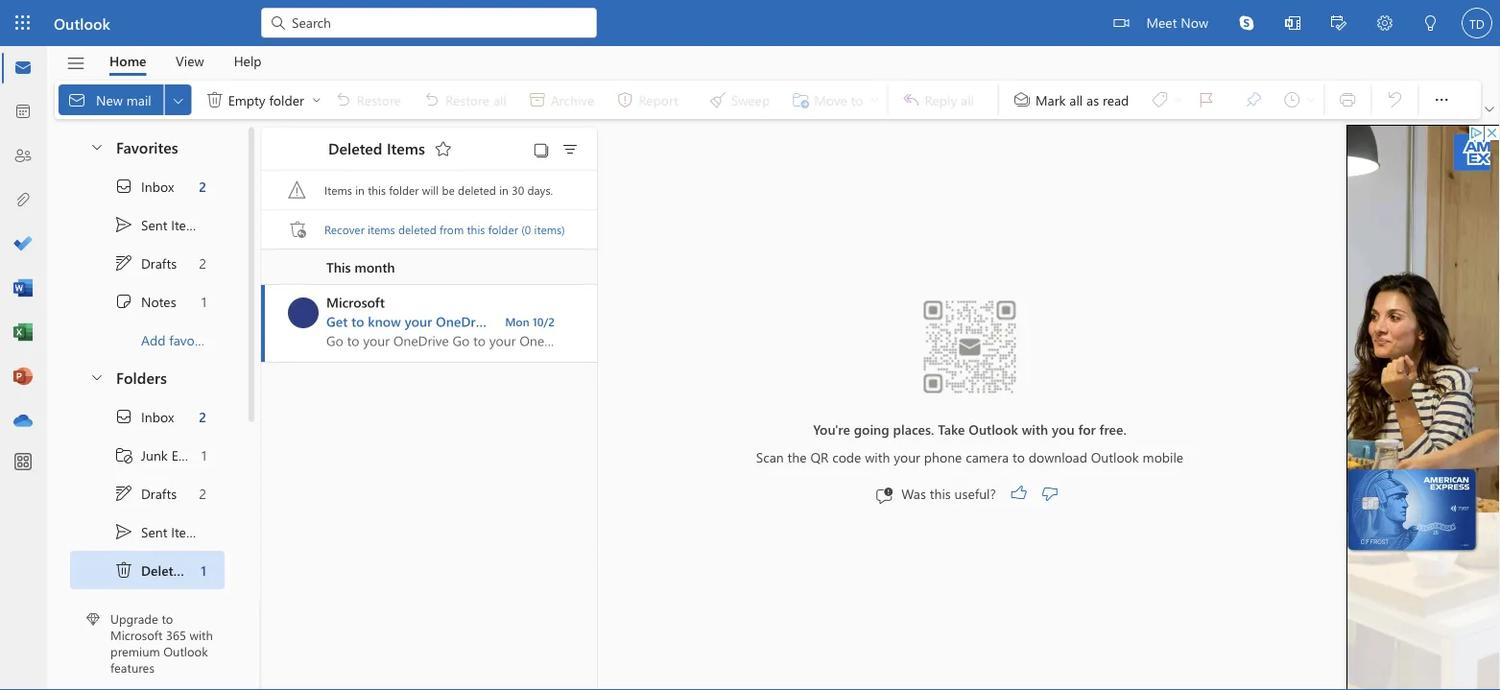 Task type: locate. For each thing, give the bounding box(es) containing it.
0 vertical spatial mobile
[[685, 312, 727, 330]]

1  tree item from the top
[[70, 167, 225, 205]]


[[114, 445, 133, 465]]

0 horizontal spatial 
[[114, 561, 133, 580]]

1 vertical spatial inbox
[[141, 408, 174, 425]]

0 vertical spatial deleted
[[328, 138, 383, 158]]

items
[[387, 138, 425, 158], [324, 182, 352, 198], [171, 216, 203, 233], [171, 523, 203, 541], [192, 561, 226, 579]]

 tree item
[[70, 244, 225, 282], [70, 474, 225, 513]]

0 vertical spatial with
[[1022, 420, 1048, 438]]

1 vertical spatial 
[[114, 522, 133, 541]]

 tree item for 
[[70, 244, 225, 282]]

get to know your onedrive – how to back up your pc and mobile
[[326, 312, 727, 330]]

 inside tree item
[[114, 561, 133, 580]]

3 1 from the top
[[201, 561, 206, 579]]

inbox inside the favorites tree
[[141, 177, 174, 195]]

2 horizontal spatial this
[[930, 485, 951, 503]]

items up upgrade to microsoft 365 with premium outlook features on the left bottom
[[192, 561, 226, 579]]

 button
[[1316, 0, 1362, 48]]

you're
[[813, 420, 850, 438]]

drafts up the notes
[[141, 254, 177, 272]]

 button inside folders tree item
[[80, 359, 112, 395]]

 button for folders
[[80, 359, 112, 395]]

 tree item
[[70, 167, 225, 205], [70, 397, 225, 436]]

with down going
[[865, 448, 890, 466]]


[[1013, 90, 1032, 109]]

useful?
[[955, 485, 996, 503]]

1 horizontal spatial this
[[467, 221, 485, 237]]

mark
[[1036, 91, 1066, 108]]

 right empty on the left of the page
[[311, 94, 322, 106]]

microsoft up "get"
[[326, 293, 385, 311]]

this inside the  was this useful?
[[930, 485, 951, 503]]

1 vertical spatial deleted
[[398, 221, 437, 237]]

mobile inside you're going places. take outlook with you for free. scan the qr code with your phone camera to download outlook mobile
[[1143, 448, 1184, 466]]

 inside 'move & delete' group
[[205, 90, 224, 109]]

outlook link
[[54, 0, 110, 46]]

0 vertical spatial drafts
[[141, 254, 177, 272]]

2  tree item from the top
[[70, 397, 225, 436]]

1 vertical spatial  drafts
[[114, 484, 177, 503]]

2  sent items from the top
[[114, 522, 203, 541]]

 button
[[1362, 0, 1408, 48]]

deleted inside button
[[398, 221, 437, 237]]

 down  on the left of page
[[114, 484, 133, 503]]

this up items
[[368, 182, 386, 198]]

0 vertical spatial  sent items
[[114, 215, 203, 234]]

items left  button
[[387, 138, 425, 158]]

deleted inside  deleted items
[[141, 561, 189, 579]]

 tree item down favorites
[[70, 167, 225, 205]]

0 horizontal spatial this
[[368, 182, 386, 198]]

0 vertical spatial 
[[114, 215, 133, 234]]

 new mail
[[67, 90, 151, 109]]

2 horizontal spatial with
[[1022, 420, 1048, 438]]

0 vertical spatial folder
[[269, 91, 304, 108]]


[[875, 487, 894, 506]]

1 horizontal spatial deleted
[[328, 138, 383, 158]]

2  tree item from the top
[[70, 513, 225, 551]]

sent up  tree item
[[141, 523, 167, 541]]

be
[[442, 182, 455, 198]]

 inbox inside the favorites tree
[[114, 177, 174, 196]]

this
[[326, 258, 351, 276]]

1 vertical spatial  tree item
[[70, 397, 225, 436]]

add favorite tree item
[[70, 321, 225, 359]]

outlook right premium
[[163, 643, 208, 660]]

outlook up  button
[[54, 12, 110, 33]]

 for  deleted items
[[114, 561, 133, 580]]

 button
[[1481, 100, 1498, 119]]

 inside tree
[[114, 522, 133, 541]]

1 inside  tree item
[[201, 561, 206, 579]]

drafts for 
[[141, 254, 177, 272]]

sent up the notes
[[141, 216, 167, 233]]

 inside folders tree item
[[89, 369, 105, 384]]

0 horizontal spatial in
[[355, 182, 365, 198]]

1 vertical spatial  tree item
[[70, 513, 225, 551]]

sent
[[141, 216, 167, 233], [141, 523, 167, 541]]

deleted left from
[[398, 221, 437, 237]]

folder left (0 on the left top
[[488, 221, 518, 237]]

inbox down favorites "tree item"
[[141, 177, 174, 195]]

1 vertical spatial drafts
[[141, 485, 177, 502]]

going
[[854, 420, 890, 438]]

folder
[[269, 91, 304, 108], [389, 182, 419, 198], [488, 221, 518, 237]]

deleted up upgrade
[[141, 561, 189, 579]]

 inbox down folders tree item
[[114, 407, 174, 426]]

 button
[[1035, 478, 1065, 509]]


[[1377, 15, 1393, 31]]

items up the notes
[[171, 216, 203, 233]]

2 down email
[[199, 485, 206, 502]]

 tree item up junk
[[70, 397, 225, 436]]

1 horizontal spatial folder
[[389, 182, 419, 198]]

1 vertical spatial 
[[114, 561, 133, 580]]

microsoft inside upgrade to microsoft 365 with premium outlook features
[[110, 627, 163, 643]]

2 vertical spatial this
[[930, 485, 951, 503]]

 for 
[[114, 407, 133, 426]]

0 vertical spatial 
[[205, 90, 224, 109]]

 tree item
[[70, 205, 225, 244], [70, 513, 225, 551]]

2 horizontal spatial your
[[894, 448, 921, 466]]

2
[[199, 177, 206, 195], [199, 254, 206, 272], [199, 408, 206, 425], [199, 485, 206, 502]]

mon 10/2
[[505, 314, 555, 329]]

0 horizontal spatial  button
[[165, 84, 192, 115]]

your right know
[[405, 312, 432, 330]]

 up 
[[114, 253, 133, 273]]

 up  tree item
[[114, 522, 133, 541]]

0 horizontal spatial folder
[[269, 91, 304, 108]]

 for  empty folder 
[[205, 90, 224, 109]]

qr
[[811, 448, 829, 466]]

2 2 from the top
[[199, 254, 206, 272]]

tab list
[[95, 46, 276, 76]]

0 vertical spatial  button
[[80, 129, 112, 164]]

1 horizontal spatial in
[[499, 182, 509, 198]]

0 vertical spatial  drafts
[[114, 253, 177, 273]]

2 down favorites "tree item"
[[199, 177, 206, 195]]

1 drafts from the top
[[141, 254, 177, 272]]

1  inbox from the top
[[114, 177, 174, 196]]

2 inbox from the top
[[141, 408, 174, 425]]

 down the ' new mail'
[[89, 139, 105, 154]]

tree containing 
[[70, 397, 226, 690]]

 inbox for 
[[114, 407, 174, 426]]

 sent items for 2nd  tree item from the bottom of the page
[[114, 215, 203, 234]]

inbox
[[141, 177, 174, 195], [141, 408, 174, 425]]

2 horizontal spatial folder
[[488, 221, 518, 237]]

microsoft inside message list no conversations selected 'list box'
[[326, 293, 385, 311]]


[[1424, 15, 1439, 31]]

1 horizontal spatial 
[[205, 90, 224, 109]]

1 vertical spatial 1
[[201, 446, 206, 464]]

 inside tree
[[114, 407, 133, 426]]

tags group
[[1003, 81, 1320, 119]]

to right the how
[[539, 312, 552, 330]]

2 up  'tree item'
[[199, 254, 206, 272]]

sent inside tree
[[141, 523, 167, 541]]

0 vertical spatial 
[[114, 177, 133, 196]]

outlook
[[54, 12, 110, 33], [969, 420, 1018, 438], [1091, 448, 1139, 466], [163, 643, 208, 660]]

1  from the top
[[114, 215, 133, 234]]

this inside button
[[467, 221, 485, 237]]

drafts inside tree
[[141, 485, 177, 502]]

2 1 from the top
[[201, 446, 206, 464]]

1 vertical spatial this
[[467, 221, 485, 237]]

items in this folder will be deleted in 30 days.
[[324, 182, 553, 198]]

0 horizontal spatial mobile
[[685, 312, 727, 330]]

this month heading
[[261, 250, 597, 285]]

 left empty on the left of the page
[[205, 90, 224, 109]]

 tree item up  notes
[[70, 244, 225, 282]]

 for 
[[114, 484, 133, 503]]


[[1433, 90, 1452, 109]]

get
[[326, 312, 348, 330]]


[[66, 53, 86, 73]]

in up recover on the top
[[355, 182, 365, 198]]

calendar image
[[13, 103, 33, 122]]

application containing outlook
[[0, 0, 1500, 690]]

 button left folders
[[80, 359, 112, 395]]

1 horizontal spatial microsoft
[[326, 293, 385, 311]]

outlook banner
[[0, 0, 1500, 48]]

0 horizontal spatial deleted
[[398, 221, 437, 237]]

 drafts down  tree item
[[114, 484, 177, 503]]

Select a conversation checkbox
[[288, 298, 326, 328]]

 inbox down favorites "tree item"
[[114, 177, 174, 196]]

will
[[422, 182, 439, 198]]

 inside the favorites tree
[[114, 177, 133, 196]]

 deleted items
[[114, 561, 226, 580]]

new
[[96, 91, 123, 108]]

0 vertical spatial inbox
[[141, 177, 174, 195]]

1  sent items from the top
[[114, 215, 203, 234]]

0 vertical spatial sent
[[141, 216, 167, 233]]

1 1 from the top
[[201, 293, 206, 310]]

 sent items up the notes
[[114, 215, 203, 234]]

items inside  deleted items
[[192, 561, 226, 579]]

2  button from the left
[[309, 84, 324, 115]]

with left you in the bottom of the page
[[1022, 420, 1048, 438]]

with right 365
[[190, 627, 213, 643]]

0 vertical spatial  tree item
[[70, 244, 225, 282]]

3 2 from the top
[[199, 408, 206, 425]]

to right upgrade
[[162, 610, 173, 627]]

2 up email
[[199, 408, 206, 425]]

with
[[1022, 420, 1048, 438], [865, 448, 890, 466], [190, 627, 213, 643]]

 button
[[80, 129, 112, 164], [80, 359, 112, 395]]

2  button from the top
[[80, 359, 112, 395]]

0 horizontal spatial your
[[405, 312, 432, 330]]


[[1042, 486, 1058, 501]]

your right up
[[607, 312, 635, 330]]

premium features image
[[86, 613, 100, 626]]

deleted up recover on the top
[[328, 138, 383, 158]]


[[1011, 486, 1027, 501]]

 right mail
[[171, 92, 186, 108]]

2 vertical spatial 1
[[201, 561, 206, 579]]

1 for 
[[201, 293, 206, 310]]

2  from the top
[[114, 484, 133, 503]]

items inside the favorites tree
[[171, 216, 203, 233]]

 inside  empty folder 
[[311, 94, 322, 106]]

0 vertical spatial  inbox
[[114, 177, 174, 196]]


[[114, 177, 133, 196], [114, 407, 133, 426]]

your
[[405, 312, 432, 330], [607, 312, 635, 330], [894, 448, 921, 466]]

2  tree item from the top
[[70, 474, 225, 513]]


[[434, 139, 453, 158]]

was this useful? element
[[902, 485, 1004, 503]]

 sent items inside the favorites tree
[[114, 215, 203, 234]]

1  button from the top
[[80, 129, 112, 164]]

1 vertical spatial  inbox
[[114, 407, 174, 426]]

favorites tree
[[70, 121, 225, 359]]

mobile
[[685, 312, 727, 330], [1143, 448, 1184, 466]]

1 sent from the top
[[141, 216, 167, 233]]

application
[[0, 0, 1500, 690]]

 button inside favorites "tree item"
[[80, 129, 112, 164]]

this right was at right
[[930, 485, 951, 503]]

0 vertical spatial  tree item
[[70, 167, 225, 205]]

 inside tree
[[114, 484, 133, 503]]

outlook up the camera
[[969, 420, 1018, 438]]

2  from the top
[[114, 407, 133, 426]]

tree
[[70, 397, 226, 690]]

1 vertical spatial 
[[114, 484, 133, 503]]

1 right junk
[[201, 446, 206, 464]]

 drafts up  notes
[[114, 253, 177, 273]]

10/2
[[533, 314, 555, 329]]

up
[[587, 312, 603, 330]]

sent inside the favorites tree
[[141, 216, 167, 233]]

 inside the favorites tree
[[114, 253, 133, 273]]

 button
[[555, 135, 586, 162]]

2  inbox from the top
[[114, 407, 174, 426]]

1  from the top
[[114, 177, 133, 196]]

 drafts inside tree
[[114, 484, 177, 503]]

folder inside  empty folder 
[[269, 91, 304, 108]]

1 vertical spatial 
[[114, 407, 133, 426]]

 tree item up  deleted items
[[70, 513, 225, 551]]

excel image
[[13, 323, 33, 343]]

microsoft down 
[[110, 627, 163, 643]]

1 horizontal spatial  button
[[309, 84, 324, 115]]

files image
[[13, 191, 33, 210]]

 sent items up  tree item
[[114, 522, 203, 541]]

2 vertical spatial with
[[190, 627, 213, 643]]

 button for 
[[165, 84, 192, 115]]

1 vertical spatial microsoft
[[110, 627, 163, 643]]

pc
[[638, 312, 655, 330]]

folder left will
[[389, 182, 419, 198]]

outlook inside outlook banner
[[54, 12, 110, 33]]

inbox inside tree
[[141, 408, 174, 425]]

 inside the favorites tree
[[114, 215, 133, 234]]

this right from
[[467, 221, 485, 237]]

 down favorites "tree item"
[[114, 177, 133, 196]]

1 vertical spatial folder
[[389, 182, 419, 198]]

0 vertical spatial  tree item
[[70, 205, 225, 244]]

 up 
[[114, 215, 133, 234]]


[[205, 90, 224, 109], [114, 561, 133, 580]]

1 up favorite
[[201, 293, 206, 310]]

items up recover on the top
[[324, 182, 352, 198]]

drafts inside the favorites tree
[[141, 254, 177, 272]]

1 2 from the top
[[199, 177, 206, 195]]

1  tree item from the top
[[70, 244, 225, 282]]

to right the camera
[[1013, 448, 1025, 466]]

1 vertical spatial  sent items
[[114, 522, 203, 541]]

 left folders
[[89, 369, 105, 384]]

1  button from the left
[[165, 84, 192, 115]]

 button down the ' new mail'
[[80, 129, 112, 164]]

2 for 's  tree item
[[199, 254, 206, 272]]

 sent items for 1st  tree item from the bottom of the page
[[114, 522, 203, 541]]


[[1331, 15, 1347, 31]]

4 2 from the top
[[199, 485, 206, 502]]

2  drafts from the top
[[114, 484, 177, 503]]

 tree item down junk
[[70, 474, 225, 513]]

add favorite
[[141, 331, 214, 349]]

1 horizontal spatial deleted
[[458, 182, 496, 198]]

 search field
[[261, 0, 597, 43]]

1 vertical spatial with
[[865, 448, 890, 466]]

folders
[[116, 366, 167, 387]]

deleted
[[458, 182, 496, 198], [398, 221, 437, 237]]

items inside deleted items 
[[387, 138, 425, 158]]

1 inside  'tree item'
[[201, 293, 206, 310]]

1 vertical spatial sent
[[141, 523, 167, 541]]

 tree item up  'tree item'
[[70, 205, 225, 244]]

0 horizontal spatial with
[[190, 627, 213, 643]]

2  from the top
[[114, 522, 133, 541]]

0 vertical spatial microsoft
[[326, 293, 385, 311]]

 sent items
[[114, 215, 203, 234], [114, 522, 203, 541]]

0 horizontal spatial deleted
[[141, 561, 189, 579]]

 tree item inside tree
[[70, 397, 225, 436]]


[[114, 599, 133, 618]]

in left 30
[[499, 182, 509, 198]]

deleted items heading
[[303, 128, 459, 170]]

1 inbox from the top
[[141, 177, 174, 195]]

1 up upgrade to microsoft 365 with premium outlook features on the left bottom
[[201, 561, 206, 579]]

message list no conversations selected list box
[[261, 250, 727, 689]]

1 horizontal spatial mobile
[[1143, 448, 1184, 466]]

1 horizontal spatial with
[[865, 448, 890, 466]]

word image
[[13, 279, 33, 299]]

your down places. in the right of the page
[[894, 448, 921, 466]]

 button right empty on the left of the page
[[309, 84, 324, 115]]

 up  on the left of page
[[114, 407, 133, 426]]

folder right empty on the left of the page
[[269, 91, 304, 108]]

drafts
[[141, 254, 177, 272], [141, 485, 177, 502]]

deleted right be
[[458, 182, 496, 198]]

you're going places. take outlook with you for free. scan the qr code with your phone camera to download outlook mobile
[[756, 420, 1184, 466]]

2 drafts from the top
[[141, 485, 177, 502]]

month
[[355, 258, 395, 276]]

 inbox for 
[[114, 177, 174, 196]]

2 sent from the top
[[141, 523, 167, 541]]

0 vertical spatial this
[[368, 182, 386, 198]]

1 vertical spatial  button
[[80, 359, 112, 395]]

free.
[[1100, 420, 1127, 438]]

inbox up  junk email 1
[[141, 408, 174, 425]]

 button
[[428, 133, 459, 164]]

home
[[109, 52, 146, 70]]


[[533, 142, 550, 159]]

0 vertical spatial 1
[[201, 293, 206, 310]]

drafts down  junk email 1
[[141, 485, 177, 502]]

0 vertical spatial 
[[114, 253, 133, 273]]

1  from the top
[[114, 253, 133, 273]]

 up 
[[114, 561, 133, 580]]

 drafts inside the favorites tree
[[114, 253, 177, 273]]

 button right mail
[[165, 84, 192, 115]]

1 vertical spatial  tree item
[[70, 474, 225, 513]]

 button
[[1408, 0, 1454, 48]]

1 vertical spatial deleted
[[141, 561, 189, 579]]

0 horizontal spatial microsoft
[[110, 627, 163, 643]]

inbox for 
[[141, 408, 174, 425]]

1  drafts from the top
[[114, 253, 177, 273]]

2 vertical spatial folder
[[488, 221, 518, 237]]

1 vertical spatial mobile
[[1143, 448, 1184, 466]]

2 for  'tree item' corresponding to 
[[199, 177, 206, 195]]

the
[[788, 448, 807, 466]]

upgrade to microsoft 365 with premium outlook features
[[110, 610, 213, 676]]



Task type: describe. For each thing, give the bounding box(es) containing it.
onedrive
[[436, 312, 493, 330]]


[[1239, 15, 1255, 31]]

favorite
[[169, 331, 214, 349]]

 for 
[[114, 177, 133, 196]]

 empty folder 
[[205, 90, 322, 109]]

1 in from the left
[[355, 182, 365, 198]]

30
[[512, 182, 524, 198]]

favorites
[[116, 136, 178, 157]]


[[269, 13, 288, 33]]

recover items deleted from this folder (0 items)
[[324, 221, 565, 237]]

microsoft image
[[288, 298, 319, 328]]

 tree item for 
[[70, 167, 225, 205]]

meet now
[[1147, 13, 1209, 31]]

take
[[938, 420, 965, 438]]

premium
[[110, 643, 160, 660]]

 button
[[1224, 0, 1270, 46]]

 junk email 1
[[114, 445, 206, 465]]

was
[[902, 485, 926, 503]]


[[288, 220, 307, 239]]

people image
[[13, 147, 33, 166]]

1 for 
[[201, 561, 206, 579]]

days.
[[527, 182, 553, 198]]

1  tree item from the top
[[70, 205, 225, 244]]

mobile inside message list no conversations selected 'list box'
[[685, 312, 727, 330]]

365
[[166, 627, 186, 643]]

for
[[1078, 420, 1096, 438]]

to do image
[[13, 235, 33, 254]]

add
[[141, 331, 166, 349]]

mon
[[505, 314, 529, 329]]

outlook down free. at the bottom right
[[1091, 448, 1139, 466]]

1 inside  junk email 1
[[201, 446, 206, 464]]


[[288, 180, 307, 200]]

as
[[1087, 91, 1099, 108]]

this for 
[[930, 485, 951, 503]]

–
[[497, 312, 503, 330]]

code
[[832, 448, 861, 466]]

move & delete group
[[59, 81, 884, 119]]

 tree item for 
[[70, 397, 225, 436]]

recover items deleted from this folder (0 items) button
[[324, 221, 597, 238]]

meet
[[1147, 13, 1177, 31]]

 button
[[57, 47, 95, 80]]

left-rail-appbar navigation
[[4, 46, 42, 443]]

this for items
[[368, 182, 386, 198]]

empty
[[228, 91, 266, 108]]

view button
[[161, 46, 218, 76]]

 drafts for 
[[114, 253, 177, 273]]

back
[[555, 312, 584, 330]]

download
[[1029, 448, 1088, 466]]


[[67, 90, 86, 109]]

items)
[[534, 221, 565, 237]]

0 vertical spatial deleted
[[458, 182, 496, 198]]

 notes
[[114, 292, 176, 311]]


[[114, 292, 133, 311]]

inbox for 
[[141, 177, 174, 195]]

places.
[[893, 420, 934, 438]]

tab list containing home
[[95, 46, 276, 76]]

help button
[[219, 46, 276, 76]]

email
[[171, 446, 203, 464]]

1 horizontal spatial your
[[607, 312, 635, 330]]

 tree item
[[70, 436, 225, 474]]

 for 
[[114, 253, 133, 273]]

to right "get"
[[351, 312, 364, 330]]

this month
[[326, 258, 395, 276]]

2 for   tree item
[[199, 485, 206, 502]]

phone
[[924, 448, 962, 466]]

 button
[[1270, 0, 1316, 48]]

with inside upgrade to microsoft 365 with premium outlook features
[[190, 627, 213, 643]]

 tree item for 
[[70, 474, 225, 513]]

powerpoint image
[[13, 368, 33, 387]]

notes
[[141, 293, 176, 310]]

know
[[368, 312, 401, 330]]


[[1485, 105, 1495, 114]]

2 in from the left
[[499, 182, 509, 198]]

 button
[[528, 135, 555, 162]]

recover
[[324, 221, 365, 237]]

favorites tree item
[[70, 129, 225, 167]]

mail
[[126, 91, 151, 108]]

Search for email, meetings, files and more. field
[[290, 12, 586, 32]]

items up  deleted items
[[171, 523, 203, 541]]

folders tree item
[[70, 359, 225, 397]]

items
[[368, 221, 395, 237]]

deleted items 
[[328, 138, 453, 158]]

more apps image
[[13, 453, 33, 472]]


[[1285, 15, 1301, 31]]

outlook inside upgrade to microsoft 365 with premium outlook features
[[163, 643, 208, 660]]

scan
[[756, 448, 784, 466]]

junk
[[141, 446, 168, 464]]

 button for 
[[309, 84, 324, 115]]

2 for  'tree item' within the tree
[[199, 408, 206, 425]]

to inside upgrade to microsoft 365 with premium outlook features
[[162, 610, 173, 627]]

and
[[658, 312, 681, 330]]

home button
[[95, 46, 161, 76]]

 drafts for 
[[114, 484, 177, 503]]


[[561, 140, 580, 159]]

 inside favorites "tree item"
[[89, 139, 105, 154]]

 was this useful?
[[875, 485, 996, 506]]

 tree item
[[70, 282, 225, 321]]

to inside you're going places. take outlook with you for free. scan the qr code with your phone camera to download outlook mobile
[[1013, 448, 1025, 466]]

message list section
[[261, 123, 727, 689]]

all
[[1070, 91, 1083, 108]]

m
[[297, 304, 310, 322]]

 button
[[1004, 478, 1035, 509]]

upgrade
[[110, 610, 158, 627]]

drafts for 
[[141, 485, 177, 502]]

td image
[[1462, 8, 1493, 38]]

you
[[1052, 420, 1075, 438]]


[[1114, 15, 1129, 31]]

 button for favorites
[[80, 129, 112, 164]]

your inside you're going places. take outlook with you for free. scan the qr code with your phone camera to download outlook mobile
[[894, 448, 921, 466]]

how
[[507, 312, 535, 330]]

now
[[1181, 13, 1209, 31]]

 tree item
[[70, 551, 226, 589]]

 mark all as read
[[1013, 90, 1129, 109]]

help
[[234, 52, 262, 70]]

onedrive image
[[13, 412, 33, 431]]

 button
[[1423, 81, 1461, 119]]

folder inside button
[[488, 221, 518, 237]]

mail image
[[13, 59, 33, 78]]

read
[[1103, 91, 1129, 108]]

from
[[440, 221, 464, 237]]

deleted inside deleted items 
[[328, 138, 383, 158]]

features
[[110, 659, 154, 676]]



Task type: vqa. For each thing, say whether or not it's contained in the screenshot.
third  tree item from the bottom of the 'application' containing Settings
no



